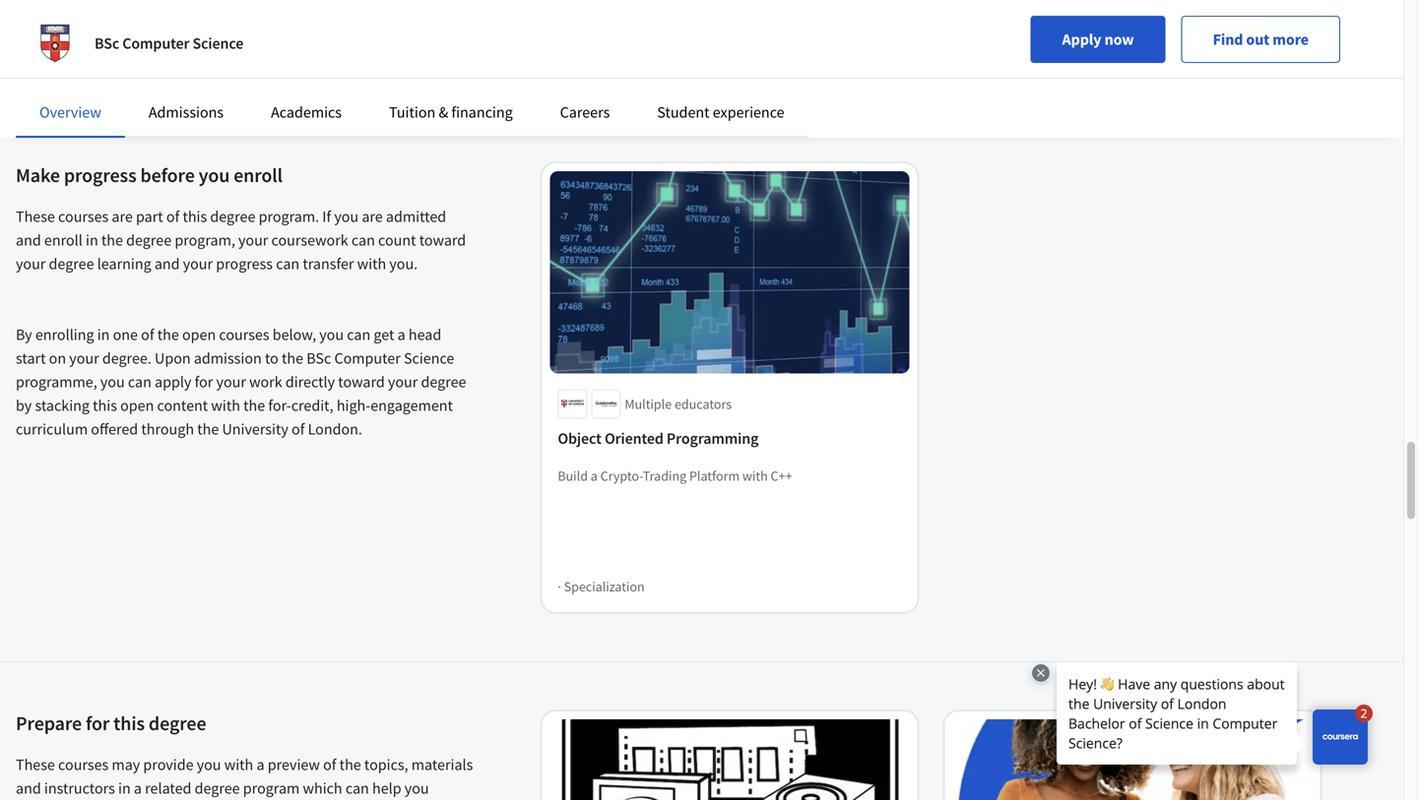 Task type: describe. For each thing, give the bounding box(es) containing it.
apply
[[1062, 30, 1102, 49]]

you're
[[16, 34, 57, 54]]

count
[[378, 231, 416, 250]]

the right one
[[157, 325, 179, 345]]

university
[[222, 420, 288, 439]]

of right one
[[141, 325, 154, 345]]

these courses may provide you with a preview of the topics, materials and instructors in a related degree program which can help yo
[[16, 756, 473, 801]]

curriculum
[[16, 420, 88, 439]]

head
[[409, 325, 442, 345]]

the inside these courses may provide you with a preview of the topics, materials and instructors in a related degree program which can help yo
[[339, 756, 361, 775]]

student
[[657, 102, 710, 122]]

get
[[374, 325, 394, 345]]

overview
[[39, 102, 101, 122]]

you inside these courses are part of this degree program. if you are admitted and enroll in the degree program, your coursework can count toward your degree learning and your progress can transfer with you.
[[334, 207, 359, 227]]

below,
[[273, 325, 316, 345]]

these for prepare for this degree
[[16, 756, 55, 775]]

programming
[[667, 429, 759, 449]]

program.
[[259, 207, 319, 227]]

learning
[[97, 254, 151, 274]]

student experience
[[657, 102, 785, 122]]

make
[[16, 163, 60, 188]]

prepare
[[16, 712, 82, 736]]

apply
[[155, 372, 191, 392]]

of inside these courses may provide you with a preview of the topics, materials and instructors in a related degree program which can help yo
[[323, 756, 336, 775]]

degree up program,
[[210, 207, 256, 227]]

provide
[[143, 756, 194, 775]]

can down coursework
[[276, 254, 300, 274]]

degree up 'provide'
[[149, 712, 206, 736]]

can left get
[[347, 325, 371, 345]]

in inside "by enrolling in one of the open courses below, you can get a head start on your degree. upon admission to the bsc computer science programme, you can apply for your work directly toward your degree by stacking this open content with the for-credit, high-engagement curriculum offered through the university of london."
[[97, 325, 110, 345]]

one
[[113, 325, 138, 345]]

careers link
[[560, 102, 610, 122]]

certificates,
[[55, 11, 131, 31]]

object
[[558, 429, 602, 449]]

engagement
[[371, 396, 453, 416]]

directly
[[286, 372, 335, 392]]

admissions link
[[149, 102, 224, 122]]

out
[[1246, 30, 1270, 49]]

&
[[439, 102, 448, 122]]

find out more
[[1213, 30, 1309, 49]]

start
[[16, 349, 46, 368]]

enrolling
[[35, 325, 94, 345]]

your down admission
[[216, 372, 246, 392]]

the down successful
[[338, 11, 360, 31]]

multiple
[[625, 395, 672, 413]]

find
[[1213, 30, 1243, 49]]

toward inside "by enrolling in one of the open courses below, you can get a head start on your degree. upon admission to the bsc computer science programme, you can apply for your work directly toward your degree by stacking this open content with the for-credit, high-engagement curriculum offered through the university of london."
[[338, 372, 385, 392]]

degree inside these courses may provide you with a preview of the topics, materials and instructors in a related degree program which can help yo
[[195, 779, 240, 799]]

these
[[16, 11, 52, 31]]

financing
[[452, 102, 513, 122]]

instructors
[[44, 779, 115, 799]]

admission
[[194, 349, 262, 368]]

to inside "by enrolling in one of the open courses below, you can get a head start on your degree. upon admission to the bsc computer science programme, you can apply for your work directly toward your degree by stacking this open content with the for-credit, high-engagement curriculum offered through the university of london."
[[265, 349, 279, 368]]

the down below,
[[282, 349, 303, 368]]

1 horizontal spatial ·
[[1038, 30, 1042, 47]]

stacking
[[35, 396, 90, 416]]

0 horizontal spatial progress
[[64, 163, 137, 188]]

london.
[[308, 420, 362, 439]]

0 vertical spatial bsc
[[95, 33, 119, 53]]

academics link
[[271, 102, 342, 122]]

once
[[412, 11, 444, 31]]

you down 'degree.' on the left top
[[100, 372, 125, 392]]

0 horizontal spatial ·
[[558, 578, 561, 596]]

in for progress
[[86, 231, 98, 250]]

of inside these courses are part of this degree program. if you are admitted and enroll in the degree program, your coursework can count toward your degree learning and your progress can transfer with you.
[[166, 207, 180, 227]]

related
[[145, 779, 192, 799]]

admitted
[[386, 207, 446, 227]]

on
[[49, 349, 66, 368]]

multiple educators
[[625, 395, 732, 413]]

degree.
[[102, 349, 152, 368]]

of down "credit,"
[[292, 420, 305, 439]]

this inside "by enrolling in one of the open courses below, you can get a head start on your degree. upon admission to the bsc computer science programme, you can apply for your work directly toward your degree by stacking this open content with the for-credit, high-engagement curriculum offered through the university of london."
[[93, 396, 117, 416]]

successful
[[301, 0, 368, 7]]

before
[[140, 163, 195, 188]]

credits
[[234, 11, 279, 31]]

and for make progress before you enroll
[[16, 231, 41, 250]]

help
[[372, 779, 401, 799]]

part
[[136, 207, 163, 227]]

now
[[1105, 30, 1134, 49]]

courses for prepare for this degree
[[58, 756, 109, 775]]

c++
[[771, 467, 792, 485]]

your down program,
[[183, 254, 213, 274]]

a up program
[[257, 756, 264, 775]]

you.
[[389, 254, 418, 274]]

you inside upon successful completion of these certificates, you can obtain credits towards the degree once you're accepted to the programme.
[[134, 11, 159, 31]]

by enrolling in one of the open courses below, you can get a head start on your degree. upon admission to the bsc computer science programme, you can apply for your work directly toward your degree by stacking this open content with the for-credit, high-engagement curriculum offered through the university of london.
[[16, 325, 466, 439]]

oriented
[[605, 429, 664, 449]]

preview
[[268, 756, 320, 775]]

to inside upon successful completion of these certificates, you can obtain credits towards the degree once you're accepted to the programme.
[[123, 34, 137, 54]]

for inside "by enrolling in one of the open courses below, you can get a head start on your degree. upon admission to the bsc computer science programme, you can apply for your work directly toward your degree by stacking this open content with the for-credit, high-engagement curriculum offered through the university of london."
[[195, 372, 213, 392]]

1 vertical spatial and
[[154, 254, 180, 274]]

can inside these courses may provide you with a preview of the topics, materials and instructors in a related degree program which can help yo
[[346, 779, 369, 799]]

through
[[141, 420, 194, 439]]

a down may
[[134, 779, 142, 799]]

the up university
[[243, 396, 265, 416]]

can down 'degree.' on the left top
[[128, 372, 152, 392]]

build
[[558, 467, 588, 485]]

degree left learning
[[49, 254, 94, 274]]

trading
[[643, 467, 687, 485]]

in for for
[[118, 779, 131, 799]]

topics,
[[364, 756, 408, 775]]

by
[[16, 396, 32, 416]]

upon successful completion of these certificates, you can obtain credits towards the degree once you're accepted to the programme.
[[16, 0, 463, 54]]

program
[[243, 779, 300, 799]]

with inside these courses may provide you with a preview of the topics, materials and instructors in a related degree program which can help yo
[[224, 756, 253, 775]]

tuition
[[389, 102, 436, 122]]

prepare for this degree
[[16, 712, 206, 736]]

towards
[[282, 11, 335, 31]]



Task type: vqa. For each thing, say whether or not it's contained in the screenshot.
status
no



Task type: locate. For each thing, give the bounding box(es) containing it.
with inside these courses are part of this degree program. if you are admitted and enroll in the degree program, your coursework can count toward your degree learning and your progress can transfer with you.
[[357, 254, 386, 274]]

0 vertical spatial science
[[193, 33, 244, 53]]

you right before
[[199, 163, 230, 188]]

0 horizontal spatial science
[[193, 33, 244, 53]]

high-
[[337, 396, 371, 416]]

to up work
[[265, 349, 279, 368]]

in inside these courses may provide you with a preview of the topics, materials and instructors in a related degree program which can help yo
[[118, 779, 131, 799]]

apply now
[[1062, 30, 1134, 49]]

with up program
[[224, 756, 253, 775]]

these inside these courses are part of this degree program. if you are admitted and enroll in the degree program, your coursework can count toward your degree learning and your progress can transfer with you.
[[16, 207, 55, 227]]

a right build
[[591, 467, 598, 485]]

bsc up directly
[[307, 349, 331, 368]]

courses
[[58, 207, 109, 227], [219, 325, 269, 345], [58, 756, 109, 775]]

these down "prepare" at the left bottom of the page
[[16, 756, 55, 775]]

you inside these courses may provide you with a preview of the topics, materials and instructors in a related degree program which can help yo
[[197, 756, 221, 775]]

progress right the make
[[64, 163, 137, 188]]

programme.
[[165, 34, 246, 54]]

2 vertical spatial this
[[113, 712, 145, 736]]

0 horizontal spatial enroll
[[44, 231, 83, 250]]

with up university
[[211, 396, 240, 416]]

make progress before you enroll
[[16, 163, 283, 188]]

courses up instructors
[[58, 756, 109, 775]]

for right apply
[[195, 372, 213, 392]]

this inside these courses are part of this degree program. if you are admitted and enroll in the degree program, your coursework can count toward your degree learning and your progress can transfer with you.
[[183, 207, 207, 227]]

this
[[183, 207, 207, 227], [93, 396, 117, 416], [113, 712, 145, 736]]

0 vertical spatial for
[[195, 372, 213, 392]]

1 vertical spatial for
[[86, 712, 110, 736]]

0 vertical spatial toward
[[419, 231, 466, 250]]

crypto-
[[600, 467, 643, 485]]

admissions
[[149, 102, 224, 122]]

in inside these courses are part of this degree program. if you are admitted and enroll in the degree program, your coursework can count toward your degree learning and your progress can transfer with you.
[[86, 231, 98, 250]]

upon up apply
[[155, 349, 191, 368]]

this up program,
[[183, 207, 207, 227]]

progress
[[64, 163, 137, 188], [216, 254, 273, 274]]

in up learning
[[86, 231, 98, 250]]

your up by
[[16, 254, 46, 274]]

1 horizontal spatial science
[[404, 349, 454, 368]]

1 horizontal spatial are
[[362, 207, 383, 227]]

the inside these courses are part of this degree program. if you are admitted and enroll in the degree program, your coursework can count toward your degree learning and your progress can transfer with you.
[[101, 231, 123, 250]]

and left instructors
[[16, 779, 41, 799]]

and right learning
[[154, 254, 180, 274]]

0 vertical spatial to
[[123, 34, 137, 54]]

of inside upon successful completion of these certificates, you can obtain credits towards the degree once you're accepted to the programme.
[[450, 0, 463, 7]]

the
[[338, 11, 360, 31], [140, 34, 161, 54], [101, 231, 123, 250], [157, 325, 179, 345], [282, 349, 303, 368], [243, 396, 265, 416], [197, 420, 219, 439], [339, 756, 361, 775]]

0 horizontal spatial are
[[112, 207, 133, 227]]

science inside "by enrolling in one of the open courses below, you can get a head start on your degree. upon admission to the bsc computer science programme, you can apply for your work directly toward your degree by stacking this open content with the for-credit, high-engagement curriculum offered through the university of london."
[[404, 349, 454, 368]]

0 vertical spatial progress
[[64, 163, 137, 188]]

academics
[[271, 102, 342, 122]]

0 horizontal spatial upon
[[155, 349, 191, 368]]

2 these from the top
[[16, 756, 55, 775]]

1 vertical spatial toward
[[338, 372, 385, 392]]

1 vertical spatial bsc
[[307, 349, 331, 368]]

with left you.
[[357, 254, 386, 274]]

bsc
[[95, 33, 119, 53], [307, 349, 331, 368]]

0 horizontal spatial computer
[[122, 33, 190, 53]]

in down may
[[118, 779, 131, 799]]

work
[[249, 372, 282, 392]]

1 horizontal spatial upon
[[262, 0, 298, 7]]

1 are from the left
[[112, 207, 133, 227]]

for-
[[268, 396, 291, 416]]

your right on
[[69, 349, 99, 368]]

overview link
[[39, 102, 101, 122]]

these down the make
[[16, 207, 55, 227]]

can left count
[[352, 231, 375, 250]]

for
[[195, 372, 213, 392], [86, 712, 110, 736]]

with
[[357, 254, 386, 274], [211, 396, 240, 416], [743, 467, 768, 485], [224, 756, 253, 775]]

courses up admission
[[219, 325, 269, 345]]

in left one
[[97, 325, 110, 345]]

degree up engagement
[[421, 372, 466, 392]]

to right accepted
[[123, 34, 137, 54]]

the left topics,
[[339, 756, 361, 775]]

toward
[[419, 231, 466, 250], [338, 372, 385, 392]]

1 vertical spatial progress
[[216, 254, 273, 274]]

science down obtain
[[193, 33, 244, 53]]

progress down program,
[[216, 254, 273, 274]]

enroll
[[234, 163, 283, 188], [44, 231, 83, 250]]

which
[[303, 779, 342, 799]]

computer
[[122, 33, 190, 53], [334, 349, 401, 368]]

these courses are part of this degree program. if you are admitted and enroll in the degree program, your coursework can count toward your degree learning and your progress can transfer with you.
[[16, 207, 466, 274]]

science down 'head'
[[404, 349, 454, 368]]

these for make progress before you enroll
[[16, 207, 55, 227]]

0 horizontal spatial bsc
[[95, 33, 119, 53]]

of right "part" at the left of page
[[166, 207, 180, 227]]

this up offered
[[93, 396, 117, 416]]

can
[[162, 11, 185, 31], [352, 231, 375, 250], [276, 254, 300, 274], [347, 325, 371, 345], [128, 372, 152, 392], [346, 779, 369, 799]]

degree
[[363, 11, 409, 31], [210, 207, 256, 227], [126, 231, 172, 250], [49, 254, 94, 274], [421, 372, 466, 392], [149, 712, 206, 736], [195, 779, 240, 799]]

enroll down the make
[[44, 231, 83, 250]]

a inside "by enrolling in one of the open courses below, you can get a head start on your degree. upon admission to the bsc computer science programme, you can apply for your work directly toward your degree by stacking this open content with the for-credit, high-engagement curriculum offered through the university of london."
[[398, 325, 406, 345]]

program,
[[175, 231, 235, 250]]

1 horizontal spatial computer
[[334, 349, 401, 368]]

a right get
[[398, 325, 406, 345]]

0 vertical spatial this
[[183, 207, 207, 227]]

tuition & financing
[[389, 102, 513, 122]]

· left professional
[[1038, 30, 1042, 47]]

specialization
[[564, 578, 645, 596]]

0 vertical spatial and
[[16, 231, 41, 250]]

and
[[16, 231, 41, 250], [154, 254, 180, 274], [16, 779, 41, 799]]

· left specialization
[[558, 578, 561, 596]]

bsc down certificates,
[[95, 33, 119, 53]]

1 vertical spatial to
[[265, 349, 279, 368]]

the left programme.
[[140, 34, 161, 54]]

intermediate · professional certificate
[[961, 30, 1177, 47]]

may
[[112, 756, 140, 775]]

can inside upon successful completion of these certificates, you can obtain credits towards the degree once you're accepted to the programme.
[[162, 11, 185, 31]]

with left c++ on the right
[[743, 467, 768, 485]]

progress inside these courses are part of this degree program. if you are admitted and enroll in the degree program, your coursework can count toward your degree learning and your progress can transfer with you.
[[216, 254, 273, 274]]

open up admission
[[182, 325, 216, 345]]

courses inside these courses may provide you with a preview of the topics, materials and instructors in a related degree program which can help yo
[[58, 756, 109, 775]]

your up engagement
[[388, 372, 418, 392]]

1 vertical spatial upon
[[155, 349, 191, 368]]

student experience link
[[657, 102, 785, 122]]

0 horizontal spatial to
[[123, 34, 137, 54]]

can up bsc computer science
[[162, 11, 185, 31]]

2 are from the left
[[362, 207, 383, 227]]

bsc computer science
[[95, 33, 244, 53]]

are up count
[[362, 207, 383, 227]]

1 horizontal spatial to
[[265, 349, 279, 368]]

enroll up "program."
[[234, 163, 283, 188]]

this up may
[[113, 712, 145, 736]]

degree inside upon successful completion of these certificates, you can obtain credits towards the degree once you're accepted to the programme.
[[363, 11, 409, 31]]

0 horizontal spatial toward
[[338, 372, 385, 392]]

of
[[450, 0, 463, 7], [166, 207, 180, 227], [141, 325, 154, 345], [292, 420, 305, 439], [323, 756, 336, 775]]

2 vertical spatial and
[[16, 779, 41, 799]]

1 horizontal spatial enroll
[[234, 163, 283, 188]]

toward down admitted
[[419, 231, 466, 250]]

materials
[[412, 756, 473, 775]]

in
[[86, 231, 98, 250], [97, 325, 110, 345], [118, 779, 131, 799]]

build a crypto-trading platform with c++
[[558, 467, 792, 485]]

find out more button
[[1182, 16, 1341, 63]]

1 vertical spatial in
[[97, 325, 110, 345]]

0 vertical spatial in
[[86, 231, 98, 250]]

courses for make progress before you enroll
[[58, 207, 109, 227]]

programme,
[[16, 372, 97, 392]]

toward inside these courses are part of this degree program. if you are admitted and enroll in the degree program, your coursework can count toward your degree learning and your progress can transfer with you.
[[419, 231, 466, 250]]

experience
[[713, 102, 785, 122]]

the up learning
[[101, 231, 123, 250]]

and for prepare for this degree
[[16, 779, 41, 799]]

0 vertical spatial these
[[16, 207, 55, 227]]

0 vertical spatial computer
[[122, 33, 190, 53]]

and inside these courses may provide you with a preview of the topics, materials and instructors in a related degree program which can help yo
[[16, 779, 41, 799]]

open up offered
[[120, 396, 154, 416]]

degree down completion
[[363, 11, 409, 31]]

1 vertical spatial courses
[[219, 325, 269, 345]]

your down "program."
[[238, 231, 268, 250]]

are left "part" at the left of page
[[112, 207, 133, 227]]

slides element
[[528, 66, 1333, 110]]

for right "prepare" at the left bottom of the page
[[86, 712, 110, 736]]

of up which
[[323, 756, 336, 775]]

you up bsc computer science
[[134, 11, 159, 31]]

if
[[322, 207, 331, 227]]

by
[[16, 325, 32, 345]]

1 vertical spatial open
[[120, 396, 154, 416]]

accepted
[[60, 34, 120, 54]]

object oriented programming link
[[558, 427, 902, 450]]

0 vertical spatial enroll
[[234, 163, 283, 188]]

intermediate
[[961, 30, 1035, 47]]

upon inside "by enrolling in one of the open courses below, you can get a head start on your degree. upon admission to the bsc computer science programme, you can apply for your work directly toward your degree by stacking this open content with the for-credit, high-engagement curriculum offered through the university of london."
[[155, 349, 191, 368]]

·
[[1038, 30, 1042, 47], [558, 578, 561, 596]]

2 vertical spatial in
[[118, 779, 131, 799]]

educators
[[675, 395, 732, 413]]

platform
[[689, 467, 740, 485]]

offered
[[91, 420, 138, 439]]

careers
[[560, 102, 610, 122]]

more
[[1273, 30, 1309, 49]]

the down the "content"
[[197, 420, 219, 439]]

courses inside "by enrolling in one of the open courses below, you can get a head start on your degree. upon admission to the bsc computer science programme, you can apply for your work directly toward your degree by stacking this open content with the for-credit, high-engagement curriculum offered through the university of london."
[[219, 325, 269, 345]]

of right completion
[[450, 0, 463, 7]]

you right 'provide'
[[197, 756, 221, 775]]

coursework
[[271, 231, 348, 250]]

1 vertical spatial this
[[93, 396, 117, 416]]

1 horizontal spatial for
[[195, 372, 213, 392]]

university of london logo image
[[32, 20, 79, 67]]

degree inside "by enrolling in one of the open courses below, you can get a head start on your degree. upon admission to the bsc computer science programme, you can apply for your work directly toward your degree by stacking this open content with the for-credit, high-engagement curriculum offered through the university of london."
[[421, 372, 466, 392]]

these inside these courses may provide you with a preview of the topics, materials and instructors in a related degree program which can help yo
[[16, 756, 55, 775]]

upon up credits
[[262, 0, 298, 7]]

1 horizontal spatial bsc
[[307, 349, 331, 368]]

obtain
[[189, 11, 231, 31]]

courses inside these courses are part of this degree program. if you are admitted and enroll in the degree program, your coursework can count toward your degree learning and your progress can transfer with you.
[[58, 207, 109, 227]]

0 vertical spatial open
[[182, 325, 216, 345]]

1 vertical spatial computer
[[334, 349, 401, 368]]

1 vertical spatial enroll
[[44, 231, 83, 250]]

computer down get
[[334, 349, 401, 368]]

0 vertical spatial courses
[[58, 207, 109, 227]]

enroll inside these courses are part of this degree program. if you are admitted and enroll in the degree program, your coursework can count toward your degree learning and your progress can transfer with you.
[[44, 231, 83, 250]]

a
[[398, 325, 406, 345], [591, 467, 598, 485], [257, 756, 264, 775], [134, 779, 142, 799]]

0 horizontal spatial for
[[86, 712, 110, 736]]

upon inside upon successful completion of these certificates, you can obtain credits towards the degree once you're accepted to the programme.
[[262, 0, 298, 7]]

1 vertical spatial ·
[[558, 578, 561, 596]]

computer down obtain
[[122, 33, 190, 53]]

toward up high-
[[338, 372, 385, 392]]

credit,
[[291, 396, 334, 416]]

0 vertical spatial ·
[[1038, 30, 1042, 47]]

courses down the make
[[58, 207, 109, 227]]

open
[[182, 325, 216, 345], [120, 396, 154, 416]]

1 these from the top
[[16, 207, 55, 227]]

with inside "by enrolling in one of the open courses below, you can get a head start on your degree. upon admission to the bsc computer science programme, you can apply for your work directly toward your degree by stacking this open content with the for-credit, high-engagement curriculum offered through the university of london."
[[211, 396, 240, 416]]

computer inside "by enrolling in one of the open courses below, you can get a head start on your degree. upon admission to the bsc computer science programme, you can apply for your work directly toward your degree by stacking this open content with the for-credit, high-engagement curriculum offered through the university of london."
[[334, 349, 401, 368]]

transfer
[[303, 254, 354, 274]]

0 vertical spatial upon
[[262, 0, 298, 7]]

1 vertical spatial these
[[16, 756, 55, 775]]

tuition & financing link
[[389, 102, 513, 122]]

bsc inside "by enrolling in one of the open courses below, you can get a head start on your degree. upon admission to the bsc computer science programme, you can apply for your work directly toward your degree by stacking this open content with the for-credit, high-engagement curriculum offered through the university of london."
[[307, 349, 331, 368]]

degree down "part" at the left of page
[[126, 231, 172, 250]]

0 horizontal spatial open
[[120, 396, 154, 416]]

1 horizontal spatial open
[[182, 325, 216, 345]]

and down the make
[[16, 231, 41, 250]]

these
[[16, 207, 55, 227], [16, 756, 55, 775]]

you right below,
[[319, 325, 344, 345]]

can left the help
[[346, 779, 369, 799]]

professional
[[1044, 30, 1115, 47]]

you
[[134, 11, 159, 31], [199, 163, 230, 188], [334, 207, 359, 227], [319, 325, 344, 345], [100, 372, 125, 392], [197, 756, 221, 775]]

2 vertical spatial courses
[[58, 756, 109, 775]]

1 horizontal spatial toward
[[419, 231, 466, 250]]

1 horizontal spatial progress
[[216, 254, 273, 274]]

you right if
[[334, 207, 359, 227]]

degree right related
[[195, 779, 240, 799]]

· specialization
[[558, 578, 645, 596]]

1 vertical spatial science
[[404, 349, 454, 368]]



